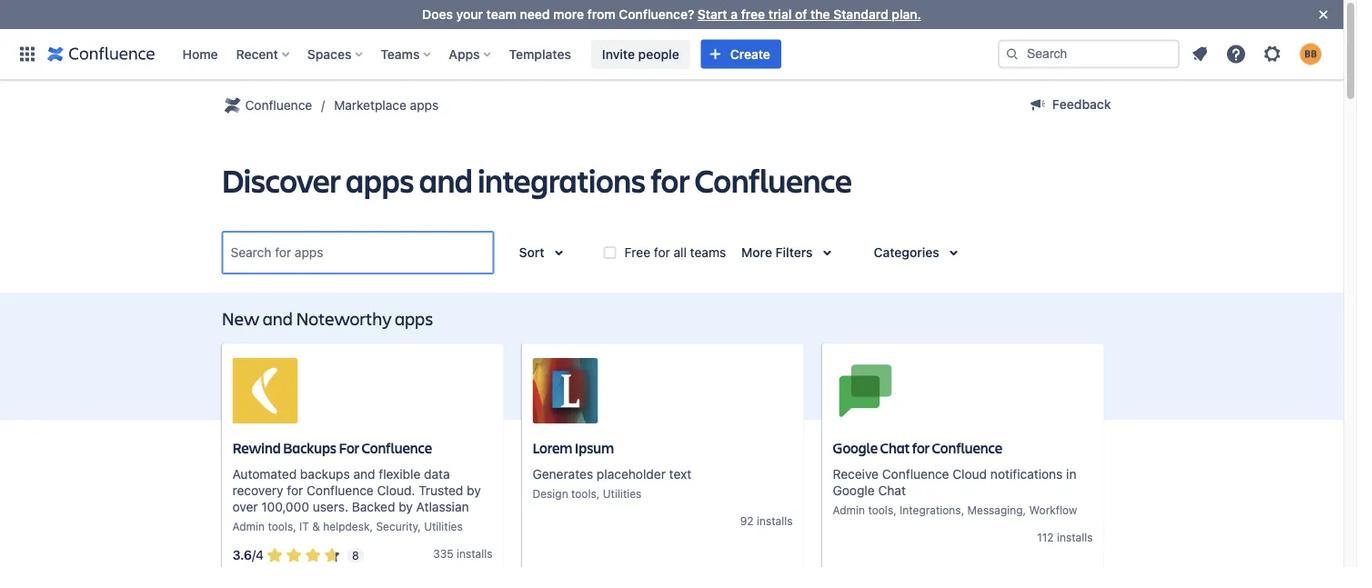 Task type: vqa. For each thing, say whether or not it's contained in the screenshot.
the rightmost install
yes



Task type: locate. For each thing, give the bounding box(es) containing it.
1 vertical spatial s
[[1088, 532, 1093, 545]]

2 vertical spatial tools
[[268, 521, 293, 534]]

home
[[182, 46, 218, 61]]

install
[[757, 515, 787, 528], [1057, 532, 1088, 545], [457, 548, 487, 561]]

0 horizontal spatial s
[[487, 548, 493, 561]]

tools inside 'generates placeholder text design tools , utilities'
[[572, 488, 597, 501]]

your
[[456, 7, 483, 22]]

and for apps
[[419, 158, 473, 202]]

/
[[252, 548, 256, 563]]

1 horizontal spatial admin
[[833, 504, 865, 517]]

apps down marketplace apps link
[[346, 158, 414, 202]]

generates placeholder text design tools , utilities
[[533, 467, 692, 501]]

google up the receive on the bottom of the page
[[833, 439, 878, 458]]

1 horizontal spatial utilities
[[603, 488, 642, 501]]

1 horizontal spatial s
[[787, 515, 793, 528]]

ipsum
[[575, 439, 614, 458]]

chat down the receive on the bottom of the page
[[879, 484, 906, 499]]

s right 112
[[1088, 532, 1093, 545]]

1 vertical spatial and
[[263, 306, 293, 330]]

utilities
[[603, 488, 642, 501], [424, 521, 463, 534]]

1 vertical spatial utilities
[[424, 521, 463, 534]]

notification icon image
[[1189, 43, 1211, 65]]

0 vertical spatial utilities
[[603, 488, 642, 501]]

more
[[742, 245, 773, 260]]

rewind backups for confluence image
[[233, 359, 298, 424]]

0 horizontal spatial admin
[[233, 521, 265, 534]]

2 vertical spatial and
[[354, 467, 375, 482]]

0 vertical spatial install
[[757, 515, 787, 528]]

invite
[[602, 46, 635, 61]]

1 horizontal spatial and
[[354, 467, 375, 482]]

1 horizontal spatial tools
[[572, 488, 597, 501]]

the
[[811, 7, 830, 22]]

lorem ipsum image
[[533, 359, 598, 424]]

new
[[222, 306, 260, 330]]

0 vertical spatial google
[[833, 439, 878, 458]]

confluence inside receive confluence cloud notifications in google chat admin tools , integrations , messaging , workflow
[[883, 467, 950, 482]]

, left workflow
[[1023, 504, 1027, 517]]

2 vertical spatial install
[[457, 548, 487, 561]]

admin
[[833, 504, 865, 517], [233, 521, 265, 534]]

tools down generates
[[572, 488, 597, 501]]

by down the cloud.
[[399, 500, 413, 515]]

chat down google chat for confluence image
[[881, 439, 910, 458]]

for up free for all teams
[[651, 158, 690, 202]]

s right 92
[[787, 515, 793, 528]]

integrations
[[900, 504, 962, 517]]

0 vertical spatial by
[[467, 484, 481, 499]]

search image
[[1006, 47, 1020, 61]]

for
[[651, 158, 690, 202], [654, 245, 670, 260], [913, 439, 930, 458], [287, 484, 303, 499]]

marketplace
[[334, 98, 407, 113]]

2 horizontal spatial tools
[[869, 504, 894, 517]]

more filters
[[742, 245, 813, 260]]

free for all teams
[[625, 245, 726, 260]]

utilities down atlassian
[[424, 521, 463, 534]]

of
[[795, 7, 808, 22]]

0 vertical spatial tools
[[572, 488, 597, 501]]

for up '100,000'
[[287, 484, 303, 499]]

, down atlassian
[[418, 521, 421, 534]]

recent button
[[231, 40, 297, 69]]

appswitcher icon image
[[16, 43, 38, 65]]

1 vertical spatial tools
[[869, 504, 894, 517]]

0 horizontal spatial utilities
[[424, 521, 463, 534]]

templates link
[[504, 40, 577, 69]]

1 vertical spatial google
[[833, 484, 875, 499]]

0 vertical spatial and
[[419, 158, 473, 202]]

backed
[[352, 500, 395, 515]]

1 horizontal spatial by
[[467, 484, 481, 499]]

confluence up users.
[[307, 484, 374, 499]]

install right 335
[[457, 548, 487, 561]]

install right 92
[[757, 515, 787, 528]]

2 vertical spatial apps
[[395, 306, 433, 330]]

tools down the receive on the bottom of the page
[[869, 504, 894, 517]]

by right the trusted at the left of page
[[467, 484, 481, 499]]

8
[[352, 550, 359, 562]]

recent
[[236, 46, 278, 61]]

google down the receive on the bottom of the page
[[833, 484, 875, 499]]

create
[[731, 46, 771, 61]]

s for lorem ipsum
[[787, 515, 793, 528]]

utilities inside 'generates placeholder text design tools , utilities'
[[603, 488, 642, 501]]

0 horizontal spatial install
[[457, 548, 487, 561]]

3.6 / 4
[[233, 548, 264, 563]]

confluence link
[[222, 95, 312, 116]]

and
[[419, 158, 473, 202], [263, 306, 293, 330], [354, 467, 375, 482]]

1 vertical spatial admin
[[233, 521, 265, 534]]

google
[[833, 439, 878, 458], [833, 484, 875, 499]]

cloud.
[[377, 484, 415, 499]]

invite people button
[[591, 40, 690, 69]]

by
[[467, 484, 481, 499], [399, 500, 413, 515]]

and inside 'automated backups and flexible data recovery for confluence cloud. trusted by over 100,000 users. backed by atlassian admin tools , it & helpdesk , security , utilities'
[[354, 467, 375, 482]]

0 vertical spatial s
[[787, 515, 793, 528]]

0 horizontal spatial tools
[[268, 521, 293, 534]]

apps for marketplace
[[410, 98, 439, 113]]

0 vertical spatial apps
[[410, 98, 439, 113]]

, down placeholder
[[597, 488, 600, 501]]

a
[[731, 7, 738, 22]]

,
[[597, 488, 600, 501], [894, 504, 897, 517], [962, 504, 965, 517], [1023, 504, 1027, 517], [293, 521, 296, 534], [370, 521, 373, 534], [418, 521, 421, 534]]

confluence down google chat for confluence
[[883, 467, 950, 482]]

0 vertical spatial admin
[[833, 504, 865, 517]]

s right 335
[[487, 548, 493, 561]]

for left all
[[654, 245, 670, 260]]

confluence?
[[619, 7, 695, 22]]

design
[[533, 488, 568, 501]]

3.6
[[233, 548, 252, 563]]

s
[[787, 515, 793, 528], [1088, 532, 1093, 545], [487, 548, 493, 561]]

1 vertical spatial by
[[399, 500, 413, 515]]

your profile and preferences image
[[1300, 43, 1322, 65]]

confluence image
[[47, 43, 155, 65], [47, 43, 155, 65]]

2 vertical spatial s
[[487, 548, 493, 561]]

1 vertical spatial install
[[1057, 532, 1088, 545]]

1 vertical spatial apps
[[346, 158, 414, 202]]

1 horizontal spatial install
[[757, 515, 787, 528]]

install for google chat for confluence
[[1057, 532, 1088, 545]]

spaces
[[307, 46, 352, 61]]

close image
[[1313, 4, 1335, 25]]

2 horizontal spatial s
[[1088, 532, 1093, 545]]

0 vertical spatial chat
[[881, 439, 910, 458]]

apps right noteworthy
[[395, 306, 433, 330]]

settings icon image
[[1262, 43, 1284, 65]]

plan.
[[892, 7, 922, 22]]

utilities down placeholder
[[603, 488, 642, 501]]

confluence inside 'automated backups and flexible data recovery for confluence cloud. trusted by over 100,000 users. backed by atlassian admin tools , it & helpdesk , security , utilities'
[[307, 484, 374, 499]]

tools inside 'automated backups and flexible data recovery for confluence cloud. trusted by over 100,000 users. backed by atlassian admin tools , it & helpdesk , security , utilities'
[[268, 521, 293, 534]]

start a free trial of the standard plan. link
[[698, 7, 922, 22]]

recovery
[[233, 484, 284, 499]]

2 horizontal spatial and
[[419, 158, 473, 202]]

Search field
[[998, 40, 1180, 69]]

admin inside 'automated backups and flexible data recovery for confluence cloud. trusted by over 100,000 users. backed by atlassian admin tools , it & helpdesk , security , utilities'
[[233, 521, 265, 534]]

apps right marketplace
[[410, 98, 439, 113]]

2 horizontal spatial install
[[1057, 532, 1088, 545]]

banner
[[0, 29, 1344, 80]]

categories
[[874, 245, 940, 260]]

0 horizontal spatial by
[[399, 500, 413, 515]]

for
[[339, 439, 359, 458]]

chat inside receive confluence cloud notifications in google chat admin tools , integrations , messaging , workflow
[[879, 484, 906, 499]]

discover
[[222, 158, 341, 202]]

admin down the receive on the bottom of the page
[[833, 504, 865, 517]]

install right 112
[[1057, 532, 1088, 545]]

335 install s
[[433, 548, 493, 561]]

global element
[[11, 29, 998, 80]]

workflow
[[1030, 504, 1078, 517]]

admin down over
[[233, 521, 265, 534]]

banner containing home
[[0, 29, 1344, 80]]

2 google from the top
[[833, 484, 875, 499]]

context icon image
[[222, 95, 243, 116], [222, 95, 243, 116]]

from
[[588, 7, 616, 22]]

tools down '100,000'
[[268, 521, 293, 534]]

112
[[1038, 532, 1054, 545]]

1 vertical spatial chat
[[879, 484, 906, 499]]



Task type: describe. For each thing, give the bounding box(es) containing it.
marketplace apps
[[334, 98, 439, 113]]

invite people
[[602, 46, 680, 61]]

backups
[[300, 467, 350, 482]]

, inside 'generates placeholder text design tools , utilities'
[[597, 488, 600, 501]]

Search for apps field
[[225, 237, 491, 269]]

messaging
[[968, 504, 1023, 517]]

confluence up flexible
[[362, 439, 432, 458]]

utilities inside 'automated backups and flexible data recovery for confluence cloud. trusted by over 100,000 users. backed by atlassian admin tools , it & helpdesk , security , utilities'
[[424, 521, 463, 534]]

backups
[[283, 439, 337, 458]]

google chat for confluence image
[[833, 359, 899, 424]]

data
[[424, 467, 450, 482]]

team
[[487, 7, 517, 22]]

all
[[674, 245, 687, 260]]

confluence up cloud
[[932, 439, 1003, 458]]

standard
[[834, 7, 889, 22]]

more
[[553, 7, 584, 22]]

receive
[[833, 467, 879, 482]]

google inside receive confluence cloud notifications in google chat admin tools , integrations , messaging , workflow
[[833, 484, 875, 499]]

teams
[[690, 245, 726, 260]]

need
[[520, 7, 550, 22]]

automated backups and flexible data recovery for confluence cloud. trusted by over 100,000 users. backed by atlassian admin tools , it & helpdesk , security , utilities
[[233, 467, 481, 534]]

help icon image
[[1226, 43, 1248, 65]]

over
[[233, 500, 258, 515]]

100,000
[[261, 500, 309, 515]]

free
[[741, 7, 765, 22]]

, left integrations
[[894, 504, 897, 517]]

security
[[376, 521, 418, 534]]

integrations
[[478, 158, 646, 202]]

install for lorem ipsum
[[757, 515, 787, 528]]

create button
[[701, 40, 782, 69]]

automated
[[233, 467, 297, 482]]

apps button
[[444, 40, 498, 69]]

google chat for confluence
[[833, 439, 1003, 458]]

notifications
[[991, 467, 1063, 482]]

receive confluence cloud notifications in google chat admin tools , integrations , messaging , workflow
[[833, 467, 1078, 517]]

lorem
[[533, 439, 573, 458]]

noteworthy
[[296, 306, 392, 330]]

filters
[[776, 245, 813, 260]]

sort
[[519, 245, 545, 260]]

&
[[312, 521, 320, 534]]

feedback
[[1053, 97, 1112, 112]]

s for google chat for confluence
[[1088, 532, 1093, 545]]

92 install s
[[741, 515, 793, 528]]

teams button
[[375, 40, 438, 69]]

marketplace apps link
[[334, 95, 439, 116]]

admin inside receive confluence cloud notifications in google chat admin tools , integrations , messaging , workflow
[[833, 504, 865, 517]]

feedback button
[[1016, 90, 1123, 119]]

cloud
[[953, 467, 988, 482]]

placeholder
[[597, 467, 666, 482]]

templates
[[509, 46, 571, 61]]

start
[[698, 7, 728, 22]]

teams
[[381, 46, 420, 61]]

users.
[[313, 500, 349, 515]]

335
[[433, 548, 454, 561]]

trusted
[[419, 484, 464, 499]]

apps
[[449, 46, 480, 61]]

4
[[256, 548, 264, 563]]

it
[[299, 521, 309, 534]]

does
[[422, 7, 453, 22]]

92
[[741, 515, 754, 528]]

home link
[[177, 40, 223, 69]]

, left "messaging"
[[962, 504, 965, 517]]

and for backups
[[354, 467, 375, 482]]

rewind
[[233, 439, 281, 458]]

apps for discover
[[346, 158, 414, 202]]

flexible
[[379, 467, 421, 482]]

confluence down "recent" dropdown button
[[245, 98, 312, 113]]

112 install s
[[1038, 532, 1093, 545]]

for inside 'automated backups and flexible data recovery for confluence cloud. trusted by over 100,000 users. backed by atlassian admin tools , it & helpdesk , security , utilities'
[[287, 484, 303, 499]]

does your team need more from confluence? start a free trial of the standard plan.
[[422, 7, 922, 22]]

for up receive confluence cloud notifications in google chat admin tools , integrations , messaging , workflow
[[913, 439, 930, 458]]

text
[[669, 467, 692, 482]]

confluence up the more filters
[[695, 158, 852, 202]]

helpdesk
[[323, 521, 370, 534]]

new and noteworthy apps
[[222, 306, 433, 330]]

tools inside receive confluence cloud notifications in google chat admin tools , integrations , messaging , workflow
[[869, 504, 894, 517]]

people
[[639, 46, 680, 61]]

trial
[[769, 7, 792, 22]]

in
[[1067, 467, 1077, 482]]

0 horizontal spatial and
[[263, 306, 293, 330]]

discover apps and integrations for confluence
[[222, 158, 852, 202]]

lorem ipsum
[[533, 439, 614, 458]]

1 google from the top
[[833, 439, 878, 458]]

atlassian
[[417, 500, 469, 515]]

, down backed
[[370, 521, 373, 534]]

rewind backups for confluence
[[233, 439, 432, 458]]

spaces button
[[302, 40, 370, 69]]

free
[[625, 245, 651, 260]]

, left the it
[[293, 521, 296, 534]]

generates
[[533, 467, 593, 482]]



